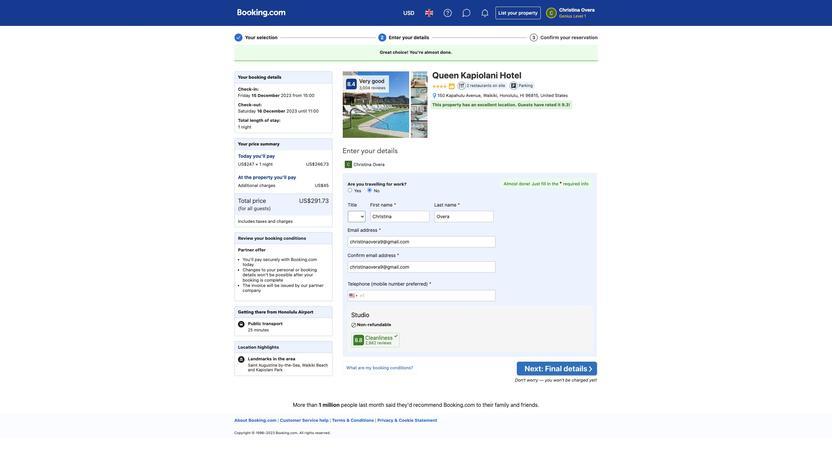 Task type: vqa. For each thing, say whether or not it's contained in the screenshot.
the left won't
yes



Task type: describe. For each thing, give the bounding box(es) containing it.
booking up in:
[[249, 74, 266, 80]]

booking down changes
[[243, 278, 259, 283]]

150 kapahulu avenue, waikiki, honolulu, hi 96815, united states
[[438, 93, 568, 98]]

2023 for until
[[287, 108, 297, 114]]

0 vertical spatial be
[[270, 272, 275, 278]]

your price summary
[[238, 141, 280, 147]]

this property has an excellent location. guests have rated it 9.3!
[[433, 102, 571, 107]]

next: final details 낝
[[525, 364, 593, 373]]

done.
[[440, 50, 453, 55]]

tickfull image
[[395, 335, 398, 338]]

email
[[348, 227, 359, 233]]

9.3!
[[562, 102, 571, 107]]

cleanliness
[[366, 335, 393, 341]]

details up you're
[[414, 35, 430, 40]]

privacy & cookie statement
[[378, 418, 438, 423]]

8.8 cleanliness 2,982 reviews
[[355, 335, 393, 346]]

christina overa genius level 1
[[560, 7, 595, 19]]

you're
[[410, 50, 424, 55]]

us$246.73
[[306, 161, 329, 167]]

2 vertical spatial be
[[566, 378, 571, 383]]

december for 16 december
[[263, 108, 286, 114]]

booking up offer
[[265, 236, 283, 241]]

hotel
[[500, 70, 522, 80]]

partner
[[309, 283, 324, 288]]

1 vertical spatial pay
[[288, 174, 296, 180]]

an
[[472, 102, 477, 107]]

help
[[320, 418, 329, 423]]

* right the first
[[394, 202, 396, 208]]

3,004
[[360, 85, 371, 90]]

us$247 × 1 night
[[238, 161, 273, 167]]

sea,
[[293, 363, 301, 368]]

than
[[307, 402, 318, 408]]

waikiki
[[302, 363, 315, 368]]

getting there from honolulu airport
[[238, 309, 314, 315]]

circled image for location highlights
[[238, 357, 245, 363]]

very good 3,004 reviews
[[360, 78, 386, 90]]

landmarks in the area saint augustine by-the-sea, waikiki beach and kapiolani park
[[248, 356, 328, 373]]

0 vertical spatial enter your details
[[389, 35, 430, 40]]

1 vertical spatial be
[[275, 283, 280, 288]]

us$45
[[315, 183, 329, 188]]

booking right or
[[301, 267, 317, 273]]

price for your
[[249, 141, 259, 147]]

us$247
[[238, 161, 254, 167]]

* right the email
[[397, 252, 400, 258]]

check-in: friday 15 december 2023 from 15:00
[[238, 86, 315, 98]]

public
[[248, 321, 262, 327]]

property for at the property you'll pay
[[253, 174, 273, 180]]

the-
[[285, 363, 293, 368]]

their
[[483, 402, 494, 408]]

* right the "preferred)"
[[429, 281, 432, 287]]

1 vertical spatial property
[[443, 102, 462, 107]]

they'd
[[397, 402, 412, 408]]

2 for 2 restaurants on site
[[467, 83, 469, 88]]

summary
[[260, 141, 280, 147]]

includes taxes and charges
[[238, 219, 293, 224]]

reservation
[[572, 35, 598, 40]]

your left reservation
[[561, 35, 571, 40]]

genius
[[560, 14, 573, 19]]

details up check-in: friday 15 december 2023 from 15:00 at the top
[[268, 74, 282, 80]]

are you travelling for work?
[[348, 182, 407, 187]]

confirm for confirm your reservation
[[541, 35, 559, 40]]

more than 1 million people last month said they'd recommend booking.com to their family and friends.
[[293, 402, 540, 408]]

0 horizontal spatial you'll
[[253, 153, 266, 159]]

rights
[[305, 431, 314, 435]]

2 for 2
[[381, 35, 384, 40]]

in inside almost done! just fill in the * required info
[[548, 181, 551, 186]]

Yes radio
[[348, 188, 352, 193]]

great choice! you're almost done.
[[380, 50, 453, 55]]

level
[[574, 14, 584, 19]]

2 horizontal spatial and
[[511, 402, 520, 408]]

0 horizontal spatial enter
[[343, 146, 360, 156]]

0 horizontal spatial charges
[[259, 183, 276, 188]]

1 vertical spatial to
[[477, 402, 482, 408]]

overa for christina overa
[[582, 7, 595, 13]]

people
[[341, 402, 358, 408]]

possible
[[276, 272, 293, 278]]

studio
[[352, 312, 370, 319]]

out:
[[254, 102, 262, 107]]

1 vertical spatial charges
[[277, 219, 293, 224]]

—
[[540, 378, 544, 383]]

your right after
[[304, 272, 313, 278]]

1 horizontal spatial you'll
[[274, 174, 287, 180]]

until
[[299, 108, 307, 114]]

1996–2023
[[256, 431, 275, 435]]

by-
[[279, 363, 285, 368]]

site
[[499, 83, 506, 88]]

15
[[252, 93, 257, 98]]

2 vertical spatial booking.com
[[249, 418, 277, 423]]

christina overa
[[354, 162, 385, 167]]

statement
[[415, 418, 438, 423]]

+1 text field
[[348, 290, 496, 302]]

just
[[532, 181, 541, 186]]

additional
[[238, 183, 258, 188]]

friends.
[[521, 402, 540, 408]]

month
[[369, 402, 385, 408]]

non-refundable
[[357, 322, 392, 327]]

from inside check-in: friday 15 december 2023 from 15:00
[[293, 93, 302, 98]]

at
[[238, 174, 243, 180]]

selection
[[257, 35, 278, 40]]

×
[[256, 161, 258, 167]]

said
[[386, 402, 396, 408]]

reviews for good
[[372, 85, 386, 90]]

1 horizontal spatial and
[[268, 219, 276, 224]]

* down 'first name *'
[[379, 227, 381, 233]]

kapiolani inside 'landmarks in the area saint augustine by-the-sea, waikiki beach and kapiolani park'
[[256, 368, 273, 373]]

you'll pay securely with booking.com today changes to your personal or booking details won't be possible after your booking is complete the invoice will be issued by our partner company
[[243, 257, 324, 293]]

for
[[387, 182, 393, 187]]

1 vertical spatial you
[[545, 378, 553, 383]]

1 right ×
[[260, 161, 262, 167]]

avenue,
[[466, 93, 482, 98]]

review your booking conditions
[[238, 236, 306, 241]]

1 & from the left
[[347, 418, 350, 423]]

customer service help link
[[280, 418, 330, 423]]

1 inside the total length of stay: 1 night
[[238, 124, 240, 129]]

check- for friday
[[238, 86, 254, 92]]

total price
[[238, 197, 266, 204]]

about
[[235, 418, 248, 423]]

securely
[[263, 257, 280, 262]]

all
[[248, 205, 253, 211]]

2,982
[[366, 341, 376, 346]]

price for total
[[253, 197, 266, 204]]

us$291.73
[[299, 197, 329, 204]]

0 vertical spatial pay
[[267, 153, 275, 159]]

2023 for from
[[281, 93, 292, 98]]

1 vertical spatial enter your details
[[343, 146, 398, 156]]

list
[[499, 10, 507, 16]]

in inside 'landmarks in the area saint augustine by-the-sea, waikiki beach and kapiolani park'
[[273, 356, 277, 362]]

check- for saturday
[[238, 102, 254, 107]]

restaurants image
[[460, 83, 464, 88]]

non-
[[357, 322, 368, 327]]

good
[[372, 78, 385, 84]]



Task type: locate. For each thing, give the bounding box(es) containing it.
2 horizontal spatial booking.com
[[444, 402, 475, 408]]

your for your selection
[[245, 35, 256, 40]]

0 vertical spatial total
[[238, 118, 249, 123]]

circled image left saint
[[238, 357, 245, 363]]

1 vertical spatial 2023
[[287, 108, 297, 114]]

telephone
[[348, 281, 370, 287]]

landmarks
[[248, 356, 272, 362]]

property inside section
[[253, 174, 273, 180]]

0 vertical spatial booking.com
[[291, 257, 317, 262]]

details inside you'll pay securely with booking.com today changes to your personal or booking details won't be possible after your booking is complete the invoice will be issued by our partner company
[[243, 272, 256, 278]]

december for 15 december
[[258, 93, 280, 98]]

are
[[348, 182, 355, 187]]

first name *
[[370, 202, 396, 208]]

2 restaurants on site
[[467, 83, 506, 88]]

your right list
[[508, 10, 518, 16]]

booking inside what are my booking conditions? link
[[373, 365, 389, 371]]

2 name from the left
[[445, 202, 457, 208]]

2 vertical spatial pay
[[255, 257, 262, 262]]

your up christina overa
[[361, 146, 375, 156]]

will
[[267, 283, 273, 288]]

enter up choice!
[[389, 35, 401, 40]]

invoice
[[252, 283, 266, 288]]

0 horizontal spatial pay
[[255, 257, 262, 262]]

from 2,982 reviews element
[[366, 341, 393, 346]]

from up the transport
[[267, 309, 277, 315]]

rated fabulous element
[[366, 335, 393, 341]]

the up by-
[[278, 356, 285, 362]]

0 vertical spatial to
[[262, 267, 266, 273]]

cookie
[[399, 418, 414, 423]]

0 vertical spatial kapiolani
[[461, 70, 498, 80]]

stay:
[[270, 118, 281, 123]]

1 horizontal spatial won't
[[554, 378, 565, 383]]

2023 inside check-out: saturday 16 december 2023 until 11:00
[[287, 108, 297, 114]]

charges down at the property you'll pay
[[259, 183, 276, 188]]

booking.com left their
[[444, 402, 475, 408]]

overa inside christina overa genius level 1
[[582, 7, 595, 13]]

today you'll pay
[[238, 153, 275, 159]]

by
[[295, 283, 300, 288]]

total up (for
[[238, 197, 251, 204]]

you'll up ×
[[253, 153, 266, 159]]

copyright © 1996–2023 booking.com. all rights reserved.
[[235, 431, 331, 435]]

booking.com online hotel reservations image
[[238, 9, 285, 17]]

check- inside check-out: saturday 16 december 2023 until 11:00
[[238, 102, 254, 107]]

and right taxes
[[268, 219, 276, 224]]

enter your details up christina overa
[[343, 146, 398, 156]]

charges up conditions
[[277, 219, 293, 224]]

be left charged
[[566, 378, 571, 383]]

0 vertical spatial confirm
[[541, 35, 559, 40]]

1 horizontal spatial charges
[[277, 219, 293, 224]]

name for first name *
[[381, 202, 393, 208]]

0 vertical spatial overa
[[582, 7, 595, 13]]

confirm right 3
[[541, 35, 559, 40]]

2 total from the top
[[238, 197, 251, 204]]

what are my booking conditions? link
[[343, 362, 417, 374]]

0 horizontal spatial name
[[381, 202, 393, 208]]

0 horizontal spatial and
[[248, 368, 255, 373]]

reviews for cleanliness
[[378, 341, 392, 346]]

and down landmarks at the bottom left of the page
[[248, 368, 255, 373]]

0 vertical spatial circled image
[[238, 322, 245, 328]]

travelling
[[365, 182, 386, 187]]

december inside check-in: friday 15 december 2023 from 15:00
[[258, 93, 280, 98]]

confirm
[[541, 35, 559, 40], [348, 253, 365, 258]]

0 vertical spatial check-
[[238, 86, 254, 92]]

1 horizontal spatial property
[[443, 102, 462, 107]]

address right email
[[361, 227, 378, 233]]

very
[[360, 78, 371, 84]]

1 vertical spatial check-
[[238, 102, 254, 107]]

overa up level
[[582, 7, 595, 13]]

details up christina overa
[[377, 146, 398, 156]]

offer
[[255, 247, 266, 253]]

0 horizontal spatial to
[[262, 267, 266, 273]]

are
[[358, 365, 365, 371]]

total
[[238, 118, 249, 123], [238, 197, 251, 204]]

from
[[293, 93, 302, 98], [267, 309, 277, 315]]

0 horizontal spatial address
[[361, 227, 378, 233]]

pay inside you'll pay securely with booking.com today changes to your personal or booking details won't be possible after your booking is complete the invoice will be issued by our partner company
[[255, 257, 262, 262]]

christina up genius
[[560, 7, 581, 13]]

reviews inside very good 3,004 reviews
[[372, 85, 386, 90]]

* right last
[[458, 202, 460, 208]]

scored 8.4 element
[[346, 79, 357, 89]]

0 vertical spatial your
[[245, 35, 256, 40]]

circled image for getting there from honolulu airport
[[238, 322, 245, 328]]

1 circled image from the top
[[238, 322, 245, 328]]

1 horizontal spatial overa
[[582, 7, 595, 13]]

96815,
[[526, 93, 540, 98]]

check- inside check-in: friday 15 december 2023 from 15:00
[[238, 86, 254, 92]]

1 vertical spatial in
[[273, 356, 277, 362]]

1 vertical spatial night
[[263, 161, 273, 167]]

telephone (mobile number preferred) *
[[348, 281, 432, 287]]

property for list your property
[[519, 10, 538, 16]]

total inside the total length of stay: 1 night
[[238, 118, 249, 123]]

and inside 'landmarks in the area saint augustine by-the-sea, waikiki beach and kapiolani park'
[[248, 368, 255, 373]]

the inside 'landmarks in the area saint augustine by-the-sea, waikiki beach and kapiolani park'
[[278, 356, 285, 362]]

property up additional charges
[[253, 174, 273, 180]]

booking right my
[[373, 365, 389, 371]]

your up choice!
[[403, 35, 413, 40]]

0 vertical spatial the
[[244, 174, 252, 180]]

name inside 'first name *'
[[381, 202, 393, 208]]

0 horizontal spatial from
[[267, 309, 277, 315]]

0 vertical spatial in
[[548, 181, 551, 186]]

in up the augustine at the left
[[273, 356, 277, 362]]

1 vertical spatial overa
[[373, 162, 385, 167]]

honolulu
[[278, 309, 298, 315]]

2 horizontal spatial the
[[552, 181, 559, 186]]

the
[[243, 283, 251, 288]]

circled image
[[238, 322, 245, 328], [238, 357, 245, 363]]

1 horizontal spatial kapiolani
[[461, 70, 498, 80]]

1 right level
[[585, 14, 587, 19]]

1 right than
[[319, 402, 322, 408]]

1 horizontal spatial christina
[[560, 7, 581, 13]]

scored 8.8 element
[[354, 335, 364, 346]]

privacy
[[378, 418, 394, 423]]

& left cookie
[[395, 418, 398, 423]]

1 horizontal spatial confirm
[[541, 35, 559, 40]]

don't
[[515, 378, 526, 383]]

details up charged
[[564, 364, 588, 373]]

you
[[356, 182, 364, 187], [545, 378, 553, 383]]

1 vertical spatial christina
[[354, 162, 372, 167]]

None text field
[[435, 211, 494, 222]]

property down kapahulu
[[443, 102, 462, 107]]

1 vertical spatial circled image
[[238, 357, 245, 363]]

to up is
[[262, 267, 266, 273]]

almost
[[425, 50, 439, 55]]

0 horizontal spatial won't
[[257, 272, 268, 278]]

0 horizontal spatial in
[[273, 356, 277, 362]]

1 check- from the top
[[238, 86, 254, 92]]

your left the selection
[[245, 35, 256, 40]]

christina up are
[[354, 162, 372, 167]]

0 vertical spatial price
[[249, 141, 259, 147]]

december up stay:
[[263, 108, 286, 114]]

last
[[359, 402, 368, 408]]

location highlights
[[238, 345, 279, 350]]

from left 15:00
[[293, 93, 302, 98]]

enter up christina overa
[[343, 146, 360, 156]]

* left required
[[560, 180, 562, 186]]

2 check- from the top
[[238, 102, 254, 107]]

night right ×
[[263, 161, 273, 167]]

won't down next: final details 낝
[[554, 378, 565, 383]]

the inside almost done! just fill in the * required info
[[552, 181, 559, 186]]

price up today you'll pay
[[249, 141, 259, 147]]

charged
[[572, 378, 589, 383]]

0 vertical spatial you'll
[[253, 153, 266, 159]]

confirm left the email
[[348, 253, 365, 258]]

None radio
[[368, 188, 372, 193]]

the right at
[[244, 174, 252, 180]]

4-star hotel image
[[433, 85, 447, 88]]

2 vertical spatial and
[[511, 402, 520, 408]]

& right terms
[[347, 418, 350, 423]]

1 vertical spatial won't
[[554, 378, 565, 383]]

enter your details up the great choice! you're almost done.
[[389, 35, 430, 40]]

1 vertical spatial reviews
[[378, 341, 392, 346]]

*
[[560, 180, 562, 186], [394, 202, 396, 208], [458, 202, 460, 208], [379, 227, 381, 233], [397, 252, 400, 258], [429, 281, 432, 287]]

1 vertical spatial booking.com
[[444, 402, 475, 408]]

review
[[238, 236, 253, 241]]

2 horizontal spatial pay
[[288, 174, 296, 180]]

overa up are you travelling for work?
[[373, 162, 385, 167]]

0 vertical spatial property
[[519, 10, 538, 16]]

25
[[248, 328, 253, 333]]

1 vertical spatial 2
[[467, 83, 469, 88]]

1 horizontal spatial pay
[[267, 153, 275, 159]]

overa for christina
[[373, 162, 385, 167]]

usd button
[[400, 5, 419, 21]]

night down length
[[241, 124, 252, 129]]

property up 3
[[519, 10, 538, 16]]

christina inside christina overa genius level 1
[[560, 7, 581, 13]]

8.4
[[348, 81, 356, 87]]

reviews inside 8.8 cleanliness 2,982 reviews
[[378, 341, 392, 346]]

won't up invoice
[[257, 272, 268, 278]]

all
[[300, 431, 304, 435]]

partner
[[238, 247, 254, 253]]

15:00
[[303, 93, 315, 98]]

queen kapiolani hotel
[[433, 70, 522, 80]]

kapiolani
[[461, 70, 498, 80], [256, 368, 273, 373]]

1 horizontal spatial name
[[445, 202, 457, 208]]

your up offer
[[255, 236, 264, 241]]

usd
[[404, 10, 415, 16]]

confirm inside confirm email address *
[[348, 253, 365, 258]]

name for last name *
[[445, 202, 457, 208]]

2 vertical spatial property
[[253, 174, 273, 180]]

after
[[294, 272, 303, 278]]

in
[[548, 181, 551, 186], [273, 356, 277, 362]]

your booking details
[[238, 74, 282, 80]]

Watch out for typos text field
[[348, 236, 496, 248]]

1 vertical spatial address
[[379, 253, 396, 258]]

0 vertical spatial you
[[356, 182, 364, 187]]

1 vertical spatial december
[[263, 108, 286, 114]]

or
[[296, 267, 300, 273]]

address inside email address *
[[361, 227, 378, 233]]

0 horizontal spatial christina
[[354, 162, 372, 167]]

the right "fill"
[[552, 181, 559, 186]]

fill
[[542, 181, 546, 186]]

0 horizontal spatial the
[[244, 174, 252, 180]]

1 vertical spatial the
[[552, 181, 559, 186]]

december down in:
[[258, 93, 280, 98]]

preferred)
[[406, 281, 428, 287]]

check-out: saturday 16 december 2023 until 11:00
[[238, 102, 319, 114]]

our
[[301, 283, 308, 288]]

2 & from the left
[[395, 418, 398, 423]]

details down today
[[243, 272, 256, 278]]

about booking.com link
[[235, 418, 277, 423]]

1 vertical spatial confirm
[[348, 253, 365, 258]]

saturday
[[238, 108, 256, 114]]

2023 inside check-in: friday 15 december 2023 from 15:00
[[281, 93, 292, 98]]

1 vertical spatial price
[[253, 197, 266, 204]]

price up guests)
[[253, 197, 266, 204]]

confirm for confirm email address *
[[348, 253, 365, 258]]

check- up friday
[[238, 86, 254, 92]]

2023 left until
[[287, 108, 297, 114]]

0 horizontal spatial night
[[241, 124, 252, 129]]

to inside you'll pay securely with booking.com today changes to your personal or booking details won't be possible after your booking is complete the invoice will be issued by our partner company
[[262, 267, 266, 273]]

done!
[[519, 181, 531, 186]]

work?
[[394, 182, 407, 187]]

0 vertical spatial charges
[[259, 183, 276, 188]]

check- up "saturday"
[[238, 102, 254, 107]]

1 horizontal spatial the
[[278, 356, 285, 362]]

1 inside christina overa genius level 1
[[585, 14, 587, 19]]

0 horizontal spatial you
[[356, 182, 364, 187]]

reviews
[[372, 85, 386, 90], [378, 341, 392, 346]]

0 vertical spatial december
[[258, 93, 280, 98]]

2023 up check-out: saturday 16 december 2023 until 11:00
[[281, 93, 292, 98]]

0 vertical spatial won't
[[257, 272, 268, 278]]

name right the first
[[381, 202, 393, 208]]

0 vertical spatial 2
[[381, 35, 384, 40]]

1 name from the left
[[381, 202, 393, 208]]

great
[[380, 50, 392, 55]]

includes
[[238, 219, 255, 224]]

section
[[235, 71, 333, 381]]

0 horizontal spatial overa
[[373, 162, 385, 167]]

christina for christina overa
[[560, 7, 581, 13]]

0 vertical spatial christina
[[560, 7, 581, 13]]

changes
[[243, 267, 261, 273]]

you'll up additional charges
[[274, 174, 287, 180]]

circled image left 25
[[238, 322, 245, 328]]

address inside confirm email address *
[[379, 253, 396, 258]]

0 vertical spatial enter
[[389, 35, 401, 40]]

your up friday
[[238, 74, 248, 80]]

name right last
[[445, 202, 457, 208]]

additional charges
[[238, 183, 276, 188]]

waikiki,
[[484, 93, 499, 98]]

area
[[286, 356, 296, 362]]

your for your booking details
[[238, 74, 248, 80]]

night inside the total length of stay: 1 night
[[241, 124, 252, 129]]

today
[[243, 262, 254, 267]]

on
[[493, 83, 498, 88]]

1 vertical spatial total
[[238, 197, 251, 204]]

guests
[[518, 102, 533, 107]]

parking
[[519, 83, 533, 88]]

this
[[433, 102, 442, 107]]

1 horizontal spatial booking.com
[[291, 257, 317, 262]]

2 horizontal spatial property
[[519, 10, 538, 16]]

address right the email
[[379, 253, 396, 258]]

1 horizontal spatial 2
[[467, 83, 469, 88]]

0 horizontal spatial &
[[347, 418, 350, 423]]

your for your price summary
[[238, 141, 248, 147]]

december inside check-out: saturday 16 december 2023 until 11:00
[[263, 108, 286, 114]]

enter your details
[[389, 35, 430, 40], [343, 146, 398, 156]]

None text field
[[370, 211, 430, 222], [348, 262, 496, 273], [370, 211, 430, 222], [348, 262, 496, 273]]

1 total from the top
[[238, 118, 249, 123]]

kapiolani down landmarks at the bottom left of the page
[[256, 368, 273, 373]]

total for total price
[[238, 197, 251, 204]]

be
[[270, 272, 275, 278], [275, 283, 280, 288], [566, 378, 571, 383]]

booking.com up 1996–2023
[[249, 418, 277, 423]]

2 right 'restaurants' icon
[[467, 83, 469, 88]]

0 horizontal spatial property
[[253, 174, 273, 180]]

total down "saturday"
[[238, 118, 249, 123]]

public transport 25 minutes
[[248, 321, 283, 333]]

1 vertical spatial your
[[238, 74, 248, 80]]

(mobile
[[371, 281, 387, 287]]

name inside the last name *
[[445, 202, 457, 208]]

customer
[[280, 418, 301, 423]]

section containing total price
[[235, 71, 333, 381]]

1 vertical spatial and
[[248, 368, 255, 373]]

booking.com up or
[[291, 257, 317, 262]]

list your property
[[499, 10, 538, 16]]

0 horizontal spatial kapiolani
[[256, 368, 273, 373]]

there
[[255, 309, 266, 315]]

1 vertical spatial from
[[267, 309, 277, 315]]

1 vertical spatial enter
[[343, 146, 360, 156]]

kapiolani up restaurants
[[461, 70, 498, 80]]

last name *
[[435, 202, 460, 208]]

3
[[533, 35, 536, 40]]

0 vertical spatial reviews
[[372, 85, 386, 90]]

2023
[[281, 93, 292, 98], [287, 108, 297, 114]]

1 down "saturday"
[[238, 124, 240, 129]]

1 horizontal spatial from
[[293, 93, 302, 98]]

almost done! just fill in the * required info
[[504, 180, 589, 186]]

2 up great
[[381, 35, 384, 40]]

christina for christina
[[354, 162, 372, 167]]

1 horizontal spatial enter
[[389, 35, 401, 40]]

won't inside you'll pay securely with booking.com today changes to your personal or booking details won't be possible after your booking is complete the invoice will be issued by our partner company
[[257, 272, 268, 278]]

1 horizontal spatial to
[[477, 402, 482, 408]]

booking.com inside you'll pay securely with booking.com today changes to your personal or booking details won't be possible after your booking is complete the invoice will be issued by our partner company
[[291, 257, 317, 262]]

refundable
[[368, 322, 392, 327]]

parking image
[[512, 83, 516, 88]]

1 vertical spatial kapiolani
[[256, 368, 273, 373]]

your down securely
[[267, 267, 276, 273]]

you up yes
[[356, 182, 364, 187]]

charges
[[259, 183, 276, 188], [277, 219, 293, 224]]

you right the —
[[545, 378, 553, 383]]

in right "fill"
[[548, 181, 551, 186]]

and
[[268, 219, 276, 224], [248, 368, 255, 373], [511, 402, 520, 408]]

2 circled image from the top
[[238, 357, 245, 363]]

your up today
[[238, 141, 248, 147]]

be right will at bottom
[[275, 283, 280, 288]]

be up will at bottom
[[270, 272, 275, 278]]

and right family
[[511, 402, 520, 408]]

total for total length of stay: 1 night
[[238, 118, 249, 123]]

reserved.
[[315, 431, 331, 435]]

at the property you'll pay
[[238, 174, 296, 180]]

personal
[[277, 267, 294, 273]]

2 vertical spatial the
[[278, 356, 285, 362]]

0 vertical spatial 2023
[[281, 93, 292, 98]]

1 horizontal spatial in
[[548, 181, 551, 186]]

1 horizontal spatial address
[[379, 253, 396, 258]]

to left their
[[477, 402, 482, 408]]



